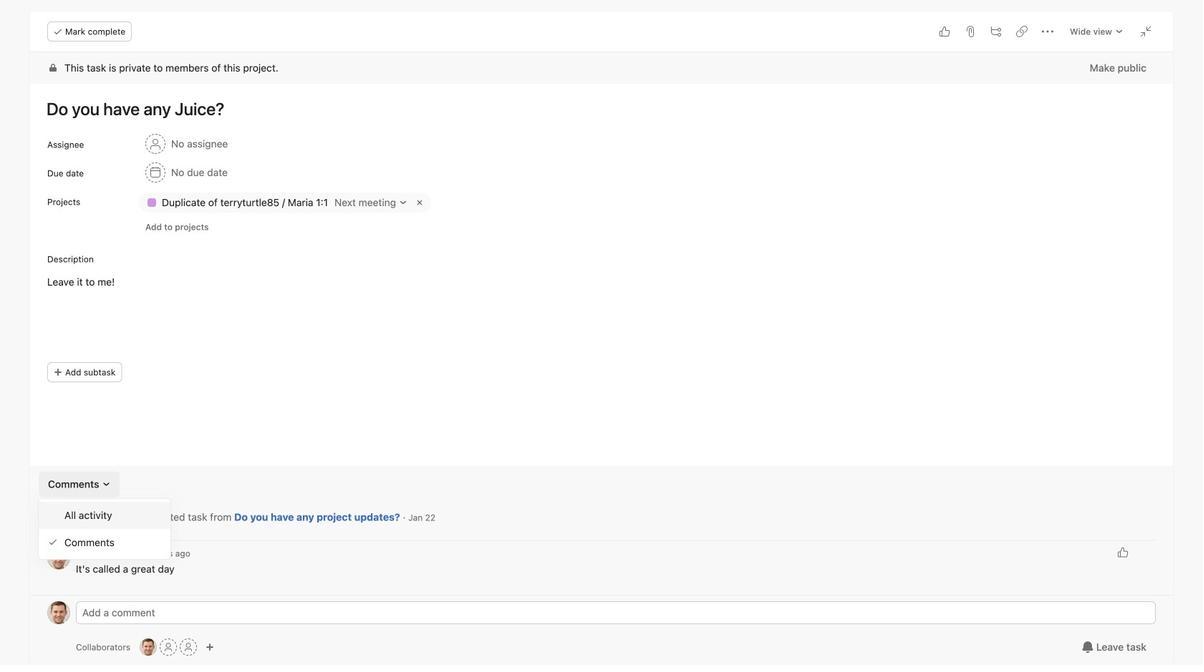 Task type: vqa. For each thing, say whether or not it's contained in the screenshot.
The 21
no



Task type: describe. For each thing, give the bounding box(es) containing it.
0 likes. click to like this task comment image
[[1117, 547, 1129, 558]]

description document
[[32, 274, 1156, 306]]

collapse task pane image
[[1140, 26, 1152, 37]]

remove image
[[414, 197, 426, 208]]

attachments: add a file to this task, do you have any juice? image
[[965, 26, 976, 37]]

2 open user profile image from the top
[[47, 547, 70, 570]]

comments image
[[102, 480, 111, 489]]

do you have any juice? dialog
[[30, 11, 1173, 665]]

copy task link image
[[1016, 26, 1028, 37]]



Task type: locate. For each thing, give the bounding box(es) containing it.
main content
[[30, 52, 1173, 595]]

open user profile image
[[47, 602, 70, 625]]

1 open user profile image from the top
[[47, 506, 70, 529]]

0 likes. click to like this task image
[[939, 26, 950, 37]]

add or remove collaborators image
[[140, 639, 157, 656], [206, 643, 214, 652]]

more actions for this task image
[[1042, 26, 1054, 37]]

add subtask image
[[991, 26, 1002, 37]]

1 horizontal spatial add or remove collaborators image
[[206, 643, 214, 652]]

Task Name text field
[[37, 92, 1156, 125]]

option
[[39, 502, 170, 529]]

1 vertical spatial open user profile image
[[47, 547, 70, 570]]

0 horizontal spatial add or remove collaborators image
[[140, 639, 157, 656]]

0 vertical spatial open user profile image
[[47, 506, 70, 529]]

open user profile image
[[47, 506, 70, 529], [47, 547, 70, 570]]



